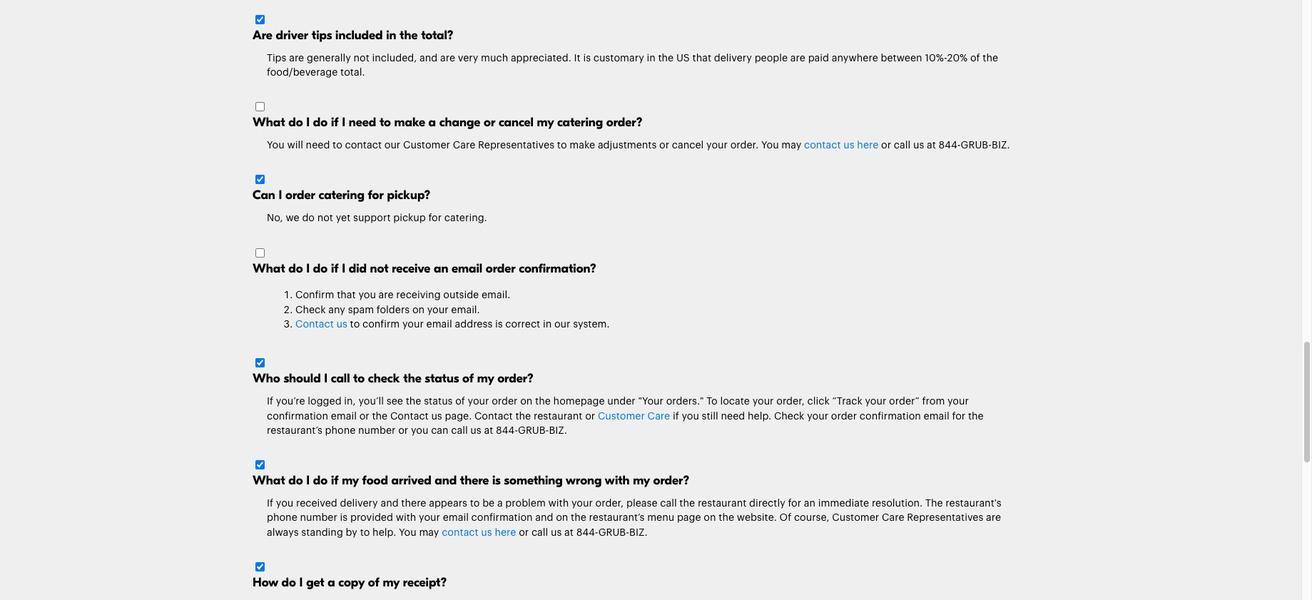 Task type: locate. For each thing, give the bounding box(es) containing it.
your down click
[[807, 411, 829, 421]]

confirmation?
[[519, 261, 596, 276]]

10%-
[[925, 53, 947, 63]]

0 horizontal spatial a
[[328, 575, 335, 590]]

1 horizontal spatial a
[[429, 115, 436, 130]]

2 what from the top
[[253, 261, 285, 276]]

status for my
[[425, 371, 459, 386]]

click
[[808, 397, 830, 407]]

1 vertical spatial phone
[[267, 513, 297, 523]]

are inside the if you received delivery and there appears to be a problem with your order, please call the restaurant directly for an immediate resolution. the restaurant's phone number is provided with your email confirmation and on the restaurant's menu page on the website. of course, customer care representatives are always standing by to help. you may
[[986, 513, 1001, 523]]

0 vertical spatial not
[[354, 53, 370, 63]]

for inside the if you received delivery and there appears to be a problem with your order, please call the restaurant directly for an immediate resolution. the restaurant's phone number is provided with your email confirmation and on the restaurant's menu page on the website. of course, customer care representatives are always standing by to help. you may
[[788, 499, 802, 509]]

email. down outside
[[451, 305, 480, 315]]

0 horizontal spatial that
[[337, 291, 356, 301]]

order, inside the if you received delivery and there appears to be a problem with your order, please call the restaurant directly for an immediate resolution. the restaurant's phone number is provided with your email confirmation and on the restaurant's menu page on the website. of course, customer care representatives are always standing by to help. you may
[[596, 499, 624, 509]]

0 vertical spatial that
[[693, 53, 712, 63]]

2 vertical spatial in
[[543, 320, 552, 330]]

order, left click
[[777, 397, 805, 407]]

None checkbox
[[255, 15, 265, 24], [255, 175, 265, 184], [255, 248, 265, 257], [255, 359, 265, 368], [255, 15, 265, 24], [255, 175, 265, 184], [255, 248, 265, 257], [255, 359, 265, 368]]

an up course,
[[804, 499, 816, 509]]

1 vertical spatial customer
[[598, 411, 645, 421]]

1 horizontal spatial help.
[[748, 411, 772, 421]]

status inside 'if you're logged in, you'll see the status of your order on the homepage under "your orders." to locate your order, click "track your order" from your confirmation email or the contact us page. contact the restaurant or'
[[424, 397, 453, 407]]

0 horizontal spatial help.
[[373, 528, 396, 538]]

1 what from the top
[[253, 115, 285, 130]]

3 what from the top
[[253, 473, 285, 488]]

and up provided
[[381, 499, 399, 509]]

with up contact us here or call us at 844-grub-biz.
[[549, 499, 569, 509]]

confirmation inside the if you received delivery and there appears to be a problem with your order, please call the restaurant directly for an immediate resolution. the restaurant's phone number is provided with your email confirmation and on the restaurant's menu page on the website. of course, customer care representatives are always standing by to help. you may
[[471, 513, 533, 523]]

0 horizontal spatial grub-
[[518, 426, 549, 436]]

need down total.
[[349, 115, 376, 130]]

restaurant's down you're
[[267, 426, 322, 436]]

not for included
[[354, 53, 370, 63]]

0 horizontal spatial order,
[[596, 499, 624, 509]]

0 horizontal spatial restaurant's
[[267, 426, 322, 436]]

in right correct
[[543, 320, 552, 330]]

of inside "tips are generally not included, and are very much appreciated. it is customary in the us that delivery people are paid anywhere between 10%-20% of the food/beverage total."
[[971, 53, 980, 63]]

1 vertical spatial not
[[317, 214, 333, 224]]

in left us
[[647, 53, 656, 63]]

restaurant inside the if you received delivery and there appears to be a problem with your order, please call the restaurant directly for an immediate resolution. the restaurant's phone number is provided with your email confirmation and on the restaurant's menu page on the website. of course, customer care representatives are always standing by to help. you may
[[698, 499, 747, 509]]

much
[[481, 53, 508, 63]]

a left change
[[429, 115, 436, 130]]

1 vertical spatial contact us here link
[[442, 528, 516, 538]]

catering.
[[444, 214, 487, 224]]

0 vertical spatial with
[[605, 473, 630, 488]]

number inside the if you received delivery and there appears to be a problem with your order, please call the restaurant directly for an immediate resolution. the restaurant's phone number is provided with your email confirmation and on the restaurant's menu page on the website. of course, customer care representatives are always standing by to help. you may
[[300, 513, 338, 523]]

you're
[[276, 397, 305, 407]]

1 vertical spatial here
[[495, 528, 516, 538]]

my up please on the bottom of the page
[[633, 473, 650, 488]]

is up by
[[340, 513, 348, 523]]

2 horizontal spatial customer
[[832, 513, 879, 523]]

customer inside the if you received delivery and there appears to be a problem with your order, please call the restaurant directly for an immediate resolution. the restaurant's phone number is provided with your email confirmation and on the restaurant's menu page on the website. of course, customer care representatives are always standing by to help. you may
[[832, 513, 879, 523]]

0 horizontal spatial contact
[[345, 141, 382, 151]]

1 vertical spatial care
[[648, 411, 670, 421]]

if down orders."
[[673, 411, 679, 421]]

delivery inside "tips are generally not included, and are very much appreciated. it is customary in the us that delivery people are paid anywhere between 10%-20% of the food/beverage total."
[[714, 53, 752, 63]]

1 vertical spatial at
[[484, 426, 493, 436]]

a right be
[[497, 499, 503, 509]]

what down no,
[[253, 261, 285, 276]]

help. inside if you still need help. check your order confirmation email for the restaurant's phone number or you can call us at 844-grub-biz.
[[748, 411, 772, 421]]

you down arrived
[[399, 528, 417, 538]]

a for make
[[429, 115, 436, 130]]

not right did
[[370, 261, 389, 276]]

check
[[295, 305, 326, 315], [774, 411, 805, 421]]

1 vertical spatial an
[[804, 499, 816, 509]]

representatives
[[478, 141, 555, 151], [907, 513, 984, 523]]

contact inside confirm that you are receiving outside email. check any spam folders on your email. contact us to confirm your email address is correct in our system.
[[295, 320, 334, 330]]

0 vertical spatial there
[[460, 473, 489, 488]]

restaurant's
[[946, 499, 1002, 509]]

wrong
[[566, 473, 602, 488]]

if inside 'if you're logged in, you'll see the status of your order on the homepage under "your orders." to locate your order, click "track your order" from your confirmation email or the contact us page. contact the restaurant or'
[[267, 397, 273, 407]]

1 vertical spatial in
[[647, 53, 656, 63]]

contact
[[345, 141, 382, 151], [804, 141, 841, 151], [442, 528, 479, 538]]

on up contact us here or call us at 844-grub-biz.
[[556, 513, 568, 523]]

email left address
[[426, 320, 452, 330]]

and inside "tips are generally not included, and are very much appreciated. it is customary in the us that delivery people are paid anywhere between 10%-20% of the food/beverage total."
[[420, 53, 438, 63]]

1 vertical spatial restaurant
[[698, 499, 747, 509]]

representatives down change
[[478, 141, 555, 151]]

0 vertical spatial order?
[[606, 115, 643, 130]]

your down wrong
[[572, 499, 593, 509]]

did
[[349, 261, 367, 276]]

with
[[605, 473, 630, 488], [549, 499, 569, 509], [396, 513, 416, 523]]

need down locate
[[721, 411, 745, 421]]

help. down provided
[[373, 528, 396, 538]]

a
[[429, 115, 436, 130], [497, 499, 503, 509], [328, 575, 335, 590]]

homepage
[[554, 397, 605, 407]]

None checkbox
[[255, 102, 265, 112], [255, 460, 265, 470], [255, 562, 265, 572], [255, 102, 265, 112], [255, 460, 265, 470], [255, 562, 265, 572]]

0 horizontal spatial delivery
[[340, 499, 378, 509]]

1 if from the top
[[267, 397, 273, 407]]

1 horizontal spatial cancel
[[672, 141, 704, 151]]

0 vertical spatial biz.
[[992, 141, 1010, 151]]

you inside the if you received delivery and there appears to be a problem with your order, please call the restaurant directly for an immediate resolution. the restaurant's phone number is provided with your email confirmation and on the restaurant's menu page on the website. of course, customer care representatives are always standing by to help. you may
[[276, 499, 293, 509]]

you
[[359, 291, 376, 301], [682, 411, 699, 421], [411, 426, 428, 436], [276, 499, 293, 509]]

to left be
[[470, 499, 480, 509]]

order? down correct
[[498, 371, 534, 386]]

with right wrong
[[605, 473, 630, 488]]

not inside "tips are generally not included, and are very much appreciated. it is customary in the us that delivery people are paid anywhere between 10%-20% of the food/beverage total."
[[354, 53, 370, 63]]

logged
[[308, 397, 342, 407]]

page
[[677, 513, 701, 523]]

restaurant up page
[[698, 499, 747, 509]]

in up "included,"
[[386, 28, 396, 43]]

if for what do i do if i did not receive an email order confirmation?
[[331, 261, 339, 276]]

if down food/beverage at top
[[331, 115, 339, 130]]

paid
[[808, 53, 829, 63]]

what down food/beverage at top
[[253, 115, 285, 130]]

if for what do i do if i need to make a change or cancel my catering order?
[[331, 115, 339, 130]]

cancel right change
[[499, 115, 534, 130]]

contact right page. on the left of the page
[[475, 411, 513, 421]]

people
[[755, 53, 788, 63]]

email down in,
[[331, 411, 357, 421]]

that inside confirm that you are receiving outside email. check any spam folders on your email. contact us to confirm your email address is correct in our system.
[[337, 291, 356, 301]]

1 vertical spatial make
[[570, 141, 595, 151]]

2 vertical spatial customer
[[832, 513, 879, 523]]

your inside if you still need help. check your order confirmation email for the restaurant's phone number or you can call us at 844-grub-biz.
[[807, 411, 829, 421]]

are
[[289, 53, 304, 63], [440, 53, 455, 63], [791, 53, 806, 63], [379, 291, 394, 301], [986, 513, 1001, 523]]

phone inside the if you received delivery and there appears to be a problem with your order, please call the restaurant directly for an immediate resolution. the restaurant's phone number is provided with your email confirmation and on the restaurant's menu page on the website. of course, customer care representatives are always standing by to help. you may
[[267, 513, 297, 523]]

restaurant
[[534, 411, 583, 421], [698, 499, 747, 509]]

is up be
[[492, 473, 501, 488]]

1 vertical spatial biz.
[[549, 426, 567, 436]]

here
[[857, 141, 879, 151], [495, 528, 516, 538]]

may inside the if you received delivery and there appears to be a problem with your order, please call the restaurant directly for an immediate resolution. the restaurant's phone number is provided with your email confirmation and on the restaurant's menu page on the website. of course, customer care representatives are always standing by to help. you may
[[419, 528, 439, 538]]

a inside the if you received delivery and there appears to be a problem with your order, please call the restaurant directly for an immediate resolution. the restaurant's phone number is provided with your email confirmation and on the restaurant's menu page on the website. of course, customer care representatives are always standing by to help. you may
[[497, 499, 503, 509]]

1 vertical spatial catering
[[319, 188, 365, 203]]

order? up adjustments
[[606, 115, 643, 130]]

1 horizontal spatial make
[[570, 141, 595, 151]]

your right "track
[[865, 397, 887, 407]]

status
[[425, 371, 459, 386], [424, 397, 453, 407]]

email up outside
[[452, 261, 483, 276]]

customer down what do i do if i need to make a change or cancel my catering order?
[[403, 141, 450, 151]]

your right "from"
[[948, 397, 969, 407]]

if left did
[[331, 261, 339, 276]]

make left adjustments
[[570, 141, 595, 151]]

you down orders."
[[682, 411, 699, 421]]

help. down locate
[[748, 411, 772, 421]]

email inside confirm that you are receiving outside email. check any spam folders on your email. contact us to confirm your email address is correct in our system.
[[426, 320, 452, 330]]

1 horizontal spatial that
[[693, 53, 712, 63]]

our up pickup?
[[384, 141, 401, 151]]

to down spam
[[350, 320, 360, 330]]

if for what
[[267, 499, 273, 509]]

1 horizontal spatial in
[[543, 320, 552, 330]]

0 horizontal spatial phone
[[267, 513, 297, 523]]

0 vertical spatial help.
[[748, 411, 772, 421]]

to inside confirm that you are receiving outside email. check any spam folders on your email. contact us to confirm your email address is correct in our system.
[[350, 320, 360, 330]]

do
[[288, 115, 303, 130], [313, 115, 328, 130], [302, 214, 315, 224], [288, 261, 303, 276], [313, 261, 328, 276], [288, 473, 303, 488], [313, 473, 328, 488], [282, 575, 296, 590]]

0 horizontal spatial need
[[306, 141, 330, 151]]

0 horizontal spatial care
[[453, 141, 476, 151]]

representatives down 'the'
[[907, 513, 984, 523]]

1 vertical spatial 844-
[[496, 426, 518, 436]]

on
[[412, 305, 425, 315], [520, 397, 533, 407], [556, 513, 568, 523], [704, 513, 716, 523]]

need right will
[[306, 141, 330, 151]]

not for catering
[[317, 214, 333, 224]]

2 horizontal spatial you
[[761, 141, 779, 151]]

on down receiving
[[412, 305, 425, 315]]

or inside if you still need help. check your order confirmation email for the restaurant's phone number or you can call us at 844-grub-biz.
[[398, 426, 408, 436]]

1 vertical spatial check
[[774, 411, 805, 421]]

email. right outside
[[482, 291, 510, 301]]

0 horizontal spatial in
[[386, 28, 396, 43]]

check inside if you still need help. check your order confirmation email for the restaurant's phone number or you can call us at 844-grub-biz.
[[774, 411, 805, 421]]

2 vertical spatial not
[[370, 261, 389, 276]]

care down resolution.
[[882, 513, 905, 523]]

1 horizontal spatial order?
[[606, 115, 643, 130]]

confirmation down order" at the right of the page
[[860, 411, 921, 421]]

there down arrived
[[401, 499, 426, 509]]

email inside 'if you're logged in, you'll see the status of your order on the homepage under "your orders." to locate your order, click "track your order" from your confirmation email or the contact us page. contact the restaurant or'
[[331, 411, 357, 421]]

2 if from the top
[[267, 499, 273, 509]]

1 horizontal spatial number
[[358, 426, 396, 436]]

1 horizontal spatial representatives
[[907, 513, 984, 523]]

if left you're
[[267, 397, 273, 407]]

0 horizontal spatial 844-
[[496, 426, 518, 436]]

2 horizontal spatial 844-
[[939, 141, 961, 151]]

0 horizontal spatial restaurant
[[534, 411, 583, 421]]

1 vertical spatial delivery
[[340, 499, 378, 509]]

restaurant inside 'if you're logged in, you'll see the status of your order on the homepage under "your orders." to locate your order, click "track your order" from your confirmation email or the contact us page. contact the restaurant or'
[[534, 411, 583, 421]]

biz.
[[992, 141, 1010, 151], [549, 426, 567, 436], [630, 528, 648, 538]]

order?
[[606, 115, 643, 130], [498, 371, 534, 386], [653, 473, 690, 488]]

phone
[[325, 426, 356, 436], [267, 513, 297, 523]]

an right "receive"
[[434, 261, 448, 276]]

phone up always
[[267, 513, 297, 523]]

my down address
[[477, 371, 494, 386]]

email.
[[482, 291, 510, 301], [451, 305, 480, 315]]

outside
[[443, 291, 479, 301]]

with right provided
[[396, 513, 416, 523]]

2 horizontal spatial contact
[[804, 141, 841, 151]]

to up in,
[[353, 371, 365, 386]]

2 horizontal spatial need
[[721, 411, 745, 421]]

generally
[[307, 53, 351, 63]]

care down change
[[453, 141, 476, 151]]

our inside confirm that you are receiving outside email. check any spam folders on your email. contact us to confirm your email address is correct in our system.
[[554, 320, 571, 330]]

confirmation down be
[[471, 513, 533, 523]]

to
[[707, 397, 718, 407]]

1 horizontal spatial phone
[[325, 426, 356, 436]]

1 vertical spatial order?
[[498, 371, 534, 386]]

you inside confirm that you are receiving outside email. check any spam folders on your email. contact us to confirm your email address is correct in our system.
[[359, 291, 376, 301]]

contact us here link
[[804, 141, 879, 151], [442, 528, 516, 538]]

there
[[460, 473, 489, 488], [401, 499, 426, 509]]

a right get
[[328, 575, 335, 590]]

1 vertical spatial our
[[554, 320, 571, 330]]

0 horizontal spatial cancel
[[499, 115, 534, 130]]

you left will
[[267, 141, 285, 151]]

1 vertical spatial email.
[[451, 305, 480, 315]]

are up 'folders'
[[379, 291, 394, 301]]

1 horizontal spatial contact us here link
[[804, 141, 879, 151]]

receive
[[392, 261, 431, 276]]

is
[[583, 53, 591, 63], [495, 320, 503, 330], [492, 473, 501, 488], [340, 513, 348, 523]]

if for who
[[267, 397, 273, 407]]

844-
[[939, 141, 961, 151], [496, 426, 518, 436], [576, 528, 599, 538]]

0 horizontal spatial biz.
[[549, 426, 567, 436]]

0 vertical spatial catering
[[557, 115, 603, 130]]

0 vertical spatial status
[[425, 371, 459, 386]]

order.
[[731, 141, 759, 151]]

representatives inside the if you received delivery and there appears to be a problem with your order, please call the restaurant directly for an immediate resolution. the restaurant's phone number is provided with your email confirmation and on the restaurant's menu page on the website. of course, customer care representatives are always standing by to help. you may
[[907, 513, 984, 523]]

0 vertical spatial delivery
[[714, 53, 752, 63]]

will
[[287, 141, 303, 151]]

call inside if you still need help. check your order confirmation email for the restaurant's phone number or you can call us at 844-grub-biz.
[[451, 426, 468, 436]]

catering
[[557, 115, 603, 130], [319, 188, 365, 203]]

provided
[[350, 513, 393, 523]]

0 horizontal spatial may
[[419, 528, 439, 538]]

delivery left people
[[714, 53, 752, 63]]

may right order.
[[782, 141, 802, 151]]

0 vertical spatial check
[[295, 305, 326, 315]]

customer
[[403, 141, 450, 151], [598, 411, 645, 421], [832, 513, 879, 523]]

care
[[453, 141, 476, 151], [648, 411, 670, 421], [882, 513, 905, 523]]

you inside the if you received delivery and there appears to be a problem with your order, please call the restaurant directly for an immediate resolution. the restaurant's phone number is provided with your email confirmation and on the restaurant's menu page on the website. of course, customer care representatives are always standing by to help. you may
[[399, 528, 417, 538]]

0 vertical spatial here
[[857, 141, 879, 151]]

1 vertical spatial with
[[549, 499, 569, 509]]

order
[[285, 188, 315, 203], [486, 261, 516, 276], [492, 397, 518, 407], [831, 411, 857, 421]]

0 vertical spatial restaurant
[[534, 411, 583, 421]]

what for what do i do if my food arrived and there is something wrong with my order?
[[253, 473, 285, 488]]

by
[[346, 528, 358, 538]]

what
[[253, 115, 285, 130], [253, 261, 285, 276], [253, 473, 285, 488]]

email
[[452, 261, 483, 276], [426, 320, 452, 330], [331, 411, 357, 421], [924, 411, 950, 421], [443, 513, 469, 523]]

call
[[894, 141, 911, 151], [331, 371, 350, 386], [451, 426, 468, 436], [660, 499, 677, 509], [532, 528, 548, 538]]

not
[[354, 53, 370, 63], [317, 214, 333, 224], [370, 261, 389, 276]]

that up any
[[337, 291, 356, 301]]

1 vertical spatial representatives
[[907, 513, 984, 523]]

0 vertical spatial need
[[349, 115, 376, 130]]

you left the can on the bottom of the page
[[411, 426, 428, 436]]

2 horizontal spatial in
[[647, 53, 656, 63]]

0 horizontal spatial there
[[401, 499, 426, 509]]

1 vertical spatial order,
[[596, 499, 624, 509]]

are driver tips included in the total?
[[253, 28, 453, 43]]

2 horizontal spatial care
[[882, 513, 905, 523]]

0 horizontal spatial catering
[[319, 188, 365, 203]]

1 vertical spatial a
[[497, 499, 503, 509]]

confirmation down you're
[[267, 411, 328, 421]]

0 vertical spatial if
[[267, 397, 273, 407]]

email inside the if you received delivery and there appears to be a problem with your order, please call the restaurant directly for an immediate resolution. the restaurant's phone number is provided with your email confirmation and on the restaurant's menu page on the website. of course, customer care representatives are always standing by to help. you may
[[443, 513, 469, 523]]

directly
[[749, 499, 786, 509]]

if you're logged in, you'll see the status of your order on the homepage under "your orders." to locate your order, click "track your order" from your confirmation email or the contact us page. contact the restaurant or
[[267, 397, 969, 421]]

that
[[693, 53, 712, 63], [337, 291, 356, 301]]

our
[[384, 141, 401, 151], [554, 320, 571, 330]]

is left correct
[[495, 320, 503, 330]]

contact us here or call us at 844-grub-biz.
[[442, 528, 648, 538]]

us
[[844, 141, 855, 151], [913, 141, 924, 151], [336, 320, 347, 330], [431, 411, 442, 421], [471, 426, 482, 436], [481, 528, 492, 538], [551, 528, 562, 538]]

0 horizontal spatial at
[[484, 426, 493, 436]]

food
[[362, 473, 388, 488]]

restaurant's down please on the bottom of the page
[[589, 513, 645, 523]]

catering up yet
[[319, 188, 365, 203]]

order? for cancel
[[606, 115, 643, 130]]

are down restaurant's
[[986, 513, 1001, 523]]

an
[[434, 261, 448, 276], [804, 499, 816, 509]]

are left very
[[440, 53, 455, 63]]

if inside the if you received delivery and there appears to be a problem with your order, please call the restaurant directly for an immediate resolution. the restaurant's phone number is provided with your email confirmation and on the restaurant's menu page on the website. of course, customer care representatives are always standing by to help. you may
[[267, 499, 273, 509]]

check inside confirm that you are receiving outside email. check any spam folders on your email. contact us to confirm your email address is correct in our system.
[[295, 305, 326, 315]]

is right it
[[583, 53, 591, 63]]

number
[[358, 426, 396, 436], [300, 513, 338, 523]]

no, we do not yet support pickup for catering.
[[267, 214, 487, 224]]

not left yet
[[317, 214, 333, 224]]

cancel
[[499, 115, 534, 130], [672, 141, 704, 151]]

number down received
[[300, 513, 338, 523]]

in inside confirm that you are receiving outside email. check any spam folders on your email. contact us to confirm your email address is correct in our system.
[[543, 320, 552, 330]]

1 horizontal spatial grub-
[[599, 528, 630, 538]]

cancel left order.
[[672, 141, 704, 151]]

you'll
[[359, 397, 384, 407]]

biz. inside if you still need help. check your order confirmation email for the restaurant's phone number or you can call us at 844-grub-biz.
[[549, 426, 567, 436]]

0 horizontal spatial contact
[[295, 320, 334, 330]]

still
[[702, 411, 719, 421]]

standing
[[301, 528, 343, 538]]

restaurant's
[[267, 426, 322, 436], [589, 513, 645, 523]]

adjustments
[[598, 141, 657, 151]]

order? up please on the bottom of the page
[[653, 473, 690, 488]]

1 vertical spatial there
[[401, 499, 426, 509]]

no,
[[267, 214, 283, 224]]

you up spam
[[359, 291, 376, 301]]

there up be
[[460, 473, 489, 488]]

phone down in,
[[325, 426, 356, 436]]

confirm
[[295, 291, 334, 301]]

to
[[380, 115, 391, 130], [333, 141, 342, 151], [557, 141, 567, 151], [350, 320, 360, 330], [353, 371, 365, 386], [470, 499, 480, 509], [360, 528, 370, 538]]

1 horizontal spatial not
[[354, 53, 370, 63]]

number down you'll
[[358, 426, 396, 436]]

what do i do if my food arrived and there is something wrong with my order?
[[253, 473, 690, 488]]

delivery
[[714, 53, 752, 63], [340, 499, 378, 509]]

1 vertical spatial need
[[306, 141, 330, 151]]

pickup
[[393, 214, 426, 224]]

spam
[[348, 305, 374, 315]]

0 vertical spatial contact us here link
[[804, 141, 879, 151]]

may down appears at the bottom of page
[[419, 528, 439, 538]]

if
[[331, 115, 339, 130], [331, 261, 339, 276], [673, 411, 679, 421], [331, 473, 339, 488]]

0 vertical spatial at
[[927, 141, 936, 151]]

for
[[368, 188, 384, 203], [428, 214, 442, 224], [952, 411, 966, 421], [788, 499, 802, 509]]

catering up adjustments
[[557, 115, 603, 130]]

our left system.
[[554, 320, 571, 330]]

contact down any
[[295, 320, 334, 330]]



Task type: vqa. For each thing, say whether or not it's contained in the screenshot.
off associated with $10
no



Task type: describe. For each thing, give the bounding box(es) containing it.
for inside if you still need help. check your order confirmation email for the restaurant's phone number or you can call us at 844-grub-biz.
[[952, 411, 966, 421]]

us inside confirm that you are receiving outside email. check any spam folders on your email. contact us to confirm your email address is correct in our system.
[[336, 320, 347, 330]]

0 horizontal spatial you
[[267, 141, 285, 151]]

20%
[[947, 53, 968, 63]]

appears
[[429, 499, 467, 509]]

2 vertical spatial at
[[565, 528, 574, 538]]

1 horizontal spatial there
[[460, 473, 489, 488]]

an inside the if you received delivery and there appears to be a problem with your order, please call the restaurant directly for an immediate resolution. the restaurant's phone number is provided with your email confirmation and on the restaurant's menu page on the website. of course, customer care representatives are always standing by to help. you may
[[804, 499, 816, 509]]

number inside if you still need help. check your order confirmation email for the restaurant's phone number or you can call us at 844-grub-biz.
[[358, 426, 396, 436]]

0 horizontal spatial email.
[[451, 305, 480, 315]]

in,
[[344, 397, 356, 407]]

your down receiving
[[427, 305, 449, 315]]

my down appreciated.
[[537, 115, 554, 130]]

customer care link
[[598, 411, 670, 421]]

to down "included,"
[[380, 115, 391, 130]]

"your
[[638, 397, 664, 407]]

receiving
[[396, 291, 441, 301]]

orders."
[[666, 397, 704, 407]]

help. inside the if you received delivery and there appears to be a problem with your order, please call the restaurant directly for an immediate resolution. the restaurant's phone number is provided with your email confirmation and on the restaurant's menu page on the website. of course, customer care representatives are always standing by to help. you may
[[373, 528, 396, 538]]

food/beverage
[[267, 68, 338, 78]]

your down 'folders'
[[402, 320, 424, 330]]

i right the can
[[279, 188, 282, 203]]

"track
[[832, 397, 863, 407]]

if inside if you still need help. check your order confirmation email for the restaurant's phone number or you can call us at 844-grub-biz.
[[673, 411, 679, 421]]

1 horizontal spatial contact
[[390, 411, 429, 421]]

folders
[[377, 305, 410, 315]]

tips are generally not included, and are very much appreciated. it is customary in the us that delivery people are paid anywhere between 10%-20% of the food/beverage total.
[[267, 53, 998, 78]]

something
[[504, 473, 563, 488]]

confirmation inside if you still need help. check your order confirmation email for the restaurant's phone number or you can call us at 844-grub-biz.
[[860, 411, 921, 421]]

1 horizontal spatial biz.
[[630, 528, 648, 538]]

order inside 'if you're logged in, you'll see the status of your order on the homepage under "your orders." to locate your order, click "track your order" from your confirmation email or the contact us page. contact the restaurant or'
[[492, 397, 518, 407]]

included,
[[372, 53, 417, 63]]

if you received delivery and there appears to be a problem with your order, please call the restaurant directly for an immediate resolution. the restaurant's phone number is provided with your email confirmation and on the restaurant's menu page on the website. of course, customer care representatives are always standing by to help. you may
[[267, 499, 1002, 538]]

receipt?
[[403, 575, 447, 590]]

to right will
[[333, 141, 342, 151]]

2 horizontal spatial not
[[370, 261, 389, 276]]

be
[[483, 499, 495, 509]]

your right locate
[[753, 397, 774, 407]]

1 vertical spatial cancel
[[672, 141, 704, 151]]

are
[[253, 28, 272, 43]]

order inside if you still need help. check your order confirmation email for the restaurant's phone number or you can call us at 844-grub-biz.
[[831, 411, 857, 421]]

0 vertical spatial grub-
[[961, 141, 992, 151]]

at inside if you still need help. check your order confirmation email for the restaurant's phone number or you can call us at 844-grub-biz.
[[484, 426, 493, 436]]

what do i do if i did not receive an email order confirmation?
[[253, 261, 596, 276]]

what for what do i do if i did not receive an email order confirmation?
[[253, 261, 285, 276]]

0 horizontal spatial customer
[[403, 141, 450, 151]]

can
[[431, 426, 449, 436]]

1 horizontal spatial here
[[857, 141, 879, 151]]

any
[[328, 305, 345, 315]]

2 vertical spatial with
[[396, 513, 416, 523]]

delivery inside the if you received delivery and there appears to be a problem with your order, please call the restaurant directly for an immediate resolution. the restaurant's phone number is provided with your email confirmation and on the restaurant's menu page on the website. of course, customer care representatives are always standing by to help. you may
[[340, 499, 378, 509]]

call inside the if you received delivery and there appears to be a problem with your order, please call the restaurant directly for an immediate resolution. the restaurant's phone number is provided with your email confirmation and on the restaurant's menu page on the website. of course, customer care representatives are always standing by to help. you may
[[660, 499, 677, 509]]

of inside 'if you're logged in, you'll see the status of your order on the homepage under "your orders." to locate your order, click "track your order" from your confirmation email or the contact us page. contact the restaurant or'
[[455, 397, 465, 407]]

my left receipt?
[[383, 575, 400, 590]]

driver
[[276, 28, 308, 43]]

0 vertical spatial in
[[386, 28, 396, 43]]

0 vertical spatial representatives
[[478, 141, 555, 151]]

1 horizontal spatial need
[[349, 115, 376, 130]]

copy
[[338, 575, 365, 590]]

is inside "tips are generally not included, and are very much appreciated. it is customary in the us that delivery people are paid anywhere between 10%-20% of the food/beverage total."
[[583, 53, 591, 63]]

of
[[780, 513, 792, 523]]

0 vertical spatial an
[[434, 261, 448, 276]]

0 vertical spatial email.
[[482, 291, 510, 301]]

844- inside if you still need help. check your order confirmation email for the restaurant's phone number or you can call us at 844-grub-biz.
[[496, 426, 518, 436]]

it
[[574, 53, 581, 63]]

confirmation inside 'if you're logged in, you'll see the status of your order on the homepage under "your orders." to locate your order, click "track your order" from your confirmation email or the contact us page. contact the restaurant or'
[[267, 411, 328, 421]]

how
[[253, 575, 278, 590]]

confirm
[[363, 320, 400, 330]]

on right page
[[704, 513, 716, 523]]

menu
[[647, 513, 675, 523]]

how do i get a copy of my receipt?
[[253, 575, 447, 590]]

there inside the if you received delivery and there appears to be a problem with your order, please call the restaurant directly for an immediate resolution. the restaurant's phone number is provided with your email confirmation and on the restaurant's menu page on the website. of course, customer care representatives are always standing by to help. you may
[[401, 499, 426, 509]]

arrived
[[392, 473, 432, 488]]

anywhere
[[832, 53, 878, 63]]

course,
[[794, 513, 830, 523]]

appreciated.
[[511, 53, 571, 63]]

0 vertical spatial 844-
[[939, 141, 961, 151]]

2 horizontal spatial biz.
[[992, 141, 1010, 151]]

that inside "tips are generally not included, and are very much appreciated. it is customary in the us that delivery people are paid anywhere between 10%-20% of the food/beverage total."
[[693, 53, 712, 63]]

are inside confirm that you are receiving outside email. check any spam folders on your email. contact us to confirm your email address is correct in our system.
[[379, 291, 394, 301]]

the
[[926, 499, 943, 509]]

your left order.
[[707, 141, 728, 151]]

page.
[[445, 411, 472, 421]]

in inside "tips are generally not included, and are very much appreciated. it is customary in the us that delivery people are paid anywhere between 10%-20% of the food/beverage total."
[[647, 53, 656, 63]]

on inside 'if you're logged in, you'll see the status of your order on the homepage under "your orders." to locate your order, click "track your order" from your confirmation email or the contact us page. contact the restaurant or'
[[520, 397, 533, 407]]

i down food/beverage at top
[[306, 115, 310, 130]]

2 vertical spatial a
[[328, 575, 335, 590]]

need inside if you still need help. check your order confirmation email for the restaurant's phone number or you can call us at 844-grub-biz.
[[721, 411, 745, 421]]

are up food/beverage at top
[[289, 53, 304, 63]]

contact us link
[[295, 320, 347, 330]]

i down total.
[[342, 115, 345, 130]]

your down appears at the bottom of page
[[419, 513, 440, 523]]

care inside the if you received delivery and there appears to be a problem with your order, please call the restaurant directly for an immediate resolution. the restaurant's phone number is provided with your email confirmation and on the restaurant's menu page on the website. of course, customer care representatives are always standing by to help. you may
[[882, 513, 905, 523]]

what do i do if i need to make a change or cancel my catering order?
[[253, 115, 643, 130]]

change
[[439, 115, 481, 130]]

and up contact us here or call us at 844-grub-biz.
[[535, 513, 553, 523]]

support
[[353, 214, 391, 224]]

included
[[335, 28, 383, 43]]

1 horizontal spatial may
[[782, 141, 802, 151]]

check
[[368, 371, 400, 386]]

received
[[296, 499, 337, 509]]

see
[[387, 397, 403, 407]]

i left did
[[342, 261, 345, 276]]

correct
[[506, 320, 540, 330]]

total.
[[340, 68, 365, 78]]

1 horizontal spatial 844-
[[576, 528, 599, 538]]

immediate
[[818, 499, 869, 509]]

phone inside if you still need help. check your order confirmation email for the restaurant's phone number or you can call us at 844-grub-biz.
[[325, 426, 356, 436]]

my left food
[[342, 473, 359, 488]]

can
[[253, 188, 275, 203]]

on inside confirm that you are receiving outside email. check any spam folders on your email. contact us to confirm your email address is correct in our system.
[[412, 305, 425, 315]]

what for what do i do if i need to make a change or cancel my catering order?
[[253, 115, 285, 130]]

if for what do i do if my food arrived and there is something wrong with my order?
[[331, 473, 339, 488]]

and up appears at the bottom of page
[[435, 473, 457, 488]]

status for your
[[424, 397, 453, 407]]

customer care
[[598, 411, 670, 421]]

i up confirm
[[306, 261, 310, 276]]

pickup?
[[387, 188, 430, 203]]

1 horizontal spatial customer
[[598, 411, 645, 421]]

under
[[608, 397, 636, 407]]

who should i call to check the status of my order?
[[253, 371, 534, 386]]

if you still need help. check your order confirmation email for the restaurant's phone number or you can call us at 844-grub-biz.
[[267, 411, 984, 436]]

restaurant's inside if you still need help. check your order confirmation email for the restaurant's phone number or you can call us at 844-grub-biz.
[[267, 426, 322, 436]]

us inside 'if you're logged in, you'll see the status of your order on the homepage under "your orders." to locate your order, click "track your order" from your confirmation email or the contact us page. contact the restaurant or'
[[431, 411, 442, 421]]

from
[[922, 397, 945, 407]]

we
[[286, 214, 300, 224]]

between
[[881, 53, 922, 63]]

tips
[[267, 53, 287, 63]]

order, inside 'if you're logged in, you'll see the status of your order on the homepage under "your orders." to locate your order, click "track your order" from your confirmation email or the contact us page. contact the restaurant or'
[[777, 397, 805, 407]]

contact us here link for catering
[[804, 141, 879, 151]]

order? for wrong
[[653, 473, 690, 488]]

1 horizontal spatial catering
[[557, 115, 603, 130]]

is inside the if you received delivery and there appears to be a problem with your order, please call the restaurant directly for an immediate resolution. the restaurant's phone number is provided with your email confirmation and on the restaurant's menu page on the website. of course, customer care representatives are always standing by to help. you may
[[340, 513, 348, 523]]

very
[[458, 53, 478, 63]]

locate
[[720, 397, 750, 407]]

the inside if you still need help. check your order confirmation email for the restaurant's phone number or you can call us at 844-grub-biz.
[[968, 411, 984, 421]]

can i order catering for pickup?
[[253, 188, 430, 203]]

address
[[455, 320, 493, 330]]

to right by
[[360, 528, 370, 538]]

are left paid
[[791, 53, 806, 63]]

your up page. on the left of the page
[[468, 397, 489, 407]]

0 horizontal spatial here
[[495, 528, 516, 538]]

0 vertical spatial make
[[394, 115, 425, 130]]

i up logged
[[324, 371, 328, 386]]

0 horizontal spatial order?
[[498, 371, 534, 386]]

system.
[[573, 320, 610, 330]]

total?
[[421, 28, 453, 43]]

customary
[[594, 53, 644, 63]]

always
[[267, 528, 299, 538]]

i up received
[[306, 473, 310, 488]]

0 vertical spatial cancel
[[499, 115, 534, 130]]

to left adjustments
[[557, 141, 567, 151]]

0 vertical spatial our
[[384, 141, 401, 151]]

2 vertical spatial grub-
[[599, 528, 630, 538]]

1 horizontal spatial contact
[[442, 528, 479, 538]]

is inside confirm that you are receiving outside email. check any spam folders on your email. contact us to confirm your email address is correct in our system.
[[495, 320, 503, 330]]

1 horizontal spatial with
[[549, 499, 569, 509]]

a for be
[[497, 499, 503, 509]]

get
[[306, 575, 324, 590]]

1 horizontal spatial care
[[648, 411, 670, 421]]

email inside if you still need help. check your order confirmation email for the restaurant's phone number or you can call us at 844-grub-biz.
[[924, 411, 950, 421]]

grub- inside if you still need help. check your order confirmation email for the restaurant's phone number or you can call us at 844-grub-biz.
[[518, 426, 549, 436]]

us
[[676, 53, 690, 63]]

2 horizontal spatial with
[[605, 473, 630, 488]]

us inside if you still need help. check your order confirmation email for the restaurant's phone number or you can call us at 844-grub-biz.
[[471, 426, 482, 436]]

2 horizontal spatial contact
[[475, 411, 513, 421]]

resolution.
[[872, 499, 923, 509]]

restaurant's inside the if you received delivery and there appears to be a problem with your order, please call the restaurant directly for an immediate resolution. the restaurant's phone number is provided with your email confirmation and on the restaurant's menu page on the website. of course, customer care representatives are always standing by to help. you may
[[589, 513, 645, 523]]

please
[[627, 499, 658, 509]]

order"
[[889, 397, 920, 407]]

confirm that you are receiving outside email. check any spam folders on your email. contact us to confirm your email address is correct in our system.
[[295, 291, 610, 330]]

i left get
[[299, 575, 303, 590]]

contact us here link for my
[[442, 528, 516, 538]]

yet
[[336, 214, 351, 224]]

should
[[284, 371, 321, 386]]



